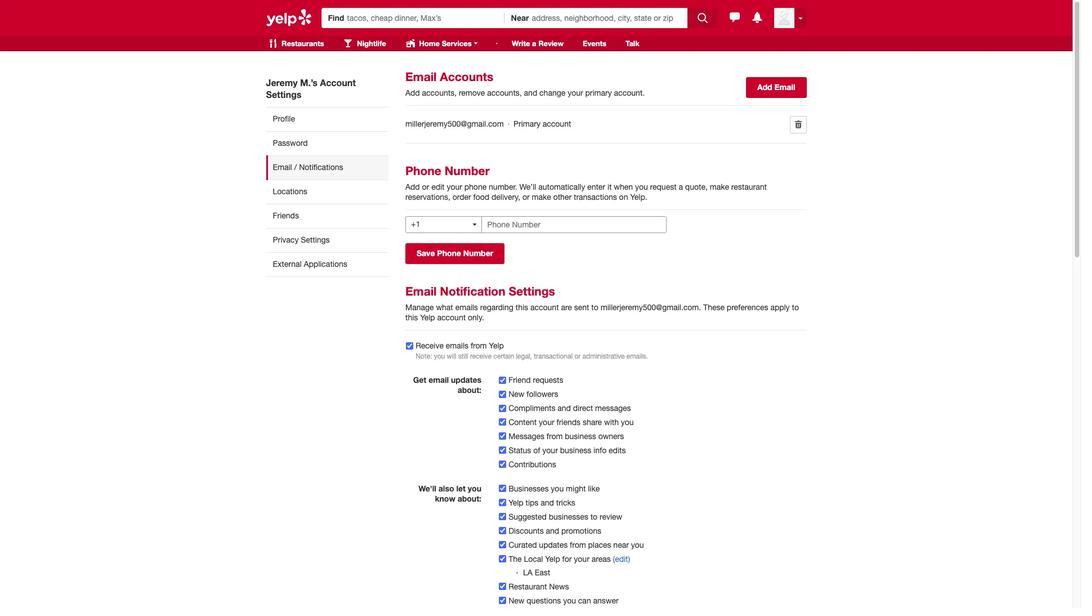 Task type: vqa. For each thing, say whether or not it's contained in the screenshot.
search box on the top of the page
yes



Task type: describe. For each thing, give the bounding box(es) containing it.
email / notifications link
[[266, 155, 389, 180]]

yelp inside receive emails from yelp note: you will still receive certain legal, transactional or administrative emails.
[[489, 341, 504, 350]]

services
[[442, 39, 472, 48]]

suggested
[[509, 512, 547, 521]]

write a review link
[[503, 36, 572, 51]]

write a review
[[512, 39, 564, 48]]

and down suggested businesses to review at the bottom
[[546, 526, 559, 535]]

external
[[273, 260, 302, 269]]

remove
[[459, 88, 485, 97]]

share
[[583, 418, 602, 427]]

transactions
[[574, 193, 617, 202]]

apply
[[771, 303, 790, 312]]

from for emails
[[471, 341, 487, 350]]

curated
[[509, 540, 537, 549]]

email for email notification settings
[[405, 284, 437, 298]]

tips
[[526, 498, 539, 507]]

messages element
[[728, 11, 741, 24]]

address, neighborhood, city, state or zip field
[[532, 12, 681, 24]]

2 accounts, from the left
[[487, 88, 522, 97]]

will
[[447, 352, 457, 360]]

also
[[439, 484, 454, 493]]

administrative
[[583, 352, 625, 360]]

password
[[273, 139, 308, 148]]

transactional
[[534, 352, 573, 360]]

certain
[[494, 352, 514, 360]]

you right "near" at the right of the page
[[631, 540, 644, 549]]

reservations,
[[405, 193, 450, 202]]

0 vertical spatial emails
[[455, 303, 478, 312]]

locations
[[273, 187, 307, 196]]

request
[[650, 182, 677, 191]]

edits
[[609, 446, 626, 455]]

account.
[[614, 88, 645, 97]]

number.
[[489, 182, 517, 191]]

new for new followers
[[509, 390, 525, 399]]

updates inside get email updates about:
[[451, 375, 482, 385]]

you inside the phone number add or edit your phone number. we'll automatically enter it when you request a quote, make restaurant reservations, order food delivery, or make other transactions on yelp.
[[635, 182, 648, 191]]

events
[[583, 39, 607, 48]]

accounts
[[440, 70, 494, 84]]

profile link
[[266, 107, 389, 131]]

m.'s
[[300, 77, 318, 88]]

businesses you might like
[[509, 484, 600, 493]]

you up 'tricks'
[[551, 484, 564, 493]]

discounts and promotions
[[509, 526, 602, 535]]

review
[[600, 512, 622, 521]]

other
[[553, 193, 572, 202]]

add for email accounts
[[405, 88, 420, 97]]

tricks
[[556, 498, 575, 507]]

are
[[561, 303, 572, 312]]

legal,
[[516, 352, 532, 360]]

notification
[[440, 284, 506, 298]]

these
[[703, 303, 725, 312]]

notifications element
[[750, 11, 764, 24]]

yelp.
[[630, 193, 647, 202]]

yelp tips and tricks
[[509, 498, 575, 507]]

1 horizontal spatial updates
[[539, 540, 568, 549]]

notifications
[[299, 163, 343, 172]]

suggested businesses to review
[[509, 512, 622, 521]]

write
[[512, 39, 530, 48]]

1 horizontal spatial from
[[547, 432, 563, 441]]

edit
[[431, 182, 445, 191]]

.
[[699, 303, 701, 312]]

receive
[[416, 341, 444, 350]]

answer
[[593, 596, 619, 605]]

0 vertical spatial business
[[565, 432, 596, 441]]

messages image
[[728, 11, 741, 24]]

yelp left tips
[[509, 498, 524, 507]]

to right sent
[[592, 303, 599, 312]]

owners
[[598, 432, 624, 441]]

curated updates from places near you
[[509, 540, 644, 549]]

1 horizontal spatial or
[[523, 193, 530, 202]]

settings inside privacy settings link
[[301, 235, 330, 244]]

external applications
[[273, 260, 347, 269]]

restaurants
[[280, 39, 324, 48]]

new questions you can answer
[[509, 596, 619, 605]]

0 vertical spatial millerjeremy500@gmail.com
[[405, 120, 504, 129]]

about: inside "we'll also let you know about:"
[[458, 494, 482, 503]]

manage what emails regarding this account are sent to millerjeremy500@gmail.com
[[405, 303, 699, 312]]

email notification settings
[[405, 284, 555, 298]]

jeremy m.'s account settings
[[266, 77, 356, 100]]

phone number add or edit your phone number. we'll automatically enter it when you request a quote, make restaurant reservations, order food delivery, or make other transactions on yelp.
[[405, 164, 767, 202]]

and right tips
[[541, 498, 554, 507]]

delivery,
[[492, 193, 520, 202]]

privacy settings
[[273, 235, 330, 244]]

contributions
[[509, 460, 556, 469]]

direct
[[573, 404, 593, 413]]

receive emails from yelp note: you will still receive certain legal, transactional or administrative emails.
[[416, 341, 648, 360]]

you inside "we'll also let you know about:"
[[468, 484, 482, 493]]

or inside receive emails from yelp note: you will still receive certain legal, transactional or administrative emails.
[[575, 352, 581, 360]]

compliments and direct messages
[[509, 404, 631, 413]]

messages
[[595, 404, 631, 413]]

password link
[[266, 131, 389, 155]]

and inside email accounts add accounts, remove accounts, and change your primary account.
[[524, 88, 537, 97]]

add email link
[[746, 77, 807, 98]]

save phone number button
[[405, 243, 505, 264]]

messages
[[509, 432, 545, 441]]

the
[[509, 554, 522, 563]]

email for email / notifications
[[273, 163, 292, 172]]

0 horizontal spatial make
[[532, 193, 551, 202]]

for
[[562, 554, 572, 563]]

friends
[[273, 211, 299, 220]]

businesses
[[509, 484, 549, 493]]

find
[[328, 13, 344, 23]]

content
[[509, 418, 537, 427]]

status
[[509, 446, 531, 455]]

you left can
[[563, 596, 576, 605]]

requests
[[533, 375, 563, 385]]

what
[[436, 303, 453, 312]]

number inside button
[[463, 248, 493, 258]]

primary account
[[514, 120, 571, 129]]

new followers
[[509, 390, 558, 399]]

still
[[458, 352, 468, 360]]

to inside . these preferences apply to this yelp account only.
[[792, 303, 799, 312]]



Task type: locate. For each thing, give the bounding box(es) containing it.
0 horizontal spatial from
[[471, 341, 487, 350]]

Find field
[[347, 12, 498, 24]]

new
[[509, 390, 525, 399], [509, 596, 525, 605]]

a inside menu bar
[[532, 39, 536, 48]]

1 vertical spatial account
[[531, 303, 559, 312]]

phone
[[405, 164, 441, 178], [437, 248, 461, 258]]

emails up only.
[[455, 303, 478, 312]]

None field
[[347, 12, 498, 24]]

1 vertical spatial emails
[[446, 341, 469, 350]]

1 vertical spatial make
[[532, 193, 551, 202]]

email accounts add accounts, remove accounts, and change your primary account.
[[405, 70, 645, 97]]

with
[[604, 418, 619, 427]]

updates down still
[[451, 375, 482, 385]]

enter
[[587, 182, 605, 191]]

or
[[422, 182, 429, 191], [523, 193, 530, 202], [575, 352, 581, 360]]

new down the friend
[[509, 390, 525, 399]]

email for email accounts add accounts, remove accounts, and change your primary account.
[[405, 70, 437, 84]]

2 vertical spatial account
[[437, 313, 466, 322]]

events link
[[574, 36, 615, 51]]

add inside the phone number add or edit your phone number. we'll automatically enter it when you request a quote, make restaurant reservations, order food delivery, or make other transactions on yelp.
[[405, 182, 420, 191]]

1 vertical spatial new
[[509, 596, 525, 605]]

yelp inside . these preferences apply to this yelp account only.
[[420, 313, 435, 322]]

email
[[429, 375, 449, 385]]

home services link
[[397, 36, 490, 51]]

email / notifications
[[273, 163, 343, 172]]

followers
[[527, 390, 558, 399]]

1 vertical spatial this
[[405, 313, 418, 322]]

notifications image
[[750, 11, 764, 24]]

you
[[635, 182, 648, 191], [434, 352, 445, 360], [621, 418, 634, 427], [468, 484, 482, 493], [551, 484, 564, 493], [631, 540, 644, 549], [563, 596, 576, 605]]

1 new from the top
[[509, 390, 525, 399]]

phone up edit
[[405, 164, 441, 178]]

this right regarding
[[516, 303, 528, 312]]

0 horizontal spatial millerjeremy500@gmail.com
[[405, 120, 504, 129]]

millerjeremy500@gmail.com down remove
[[405, 120, 504, 129]]

2 about: from the top
[[458, 494, 482, 503]]

a right write
[[532, 39, 536, 48]]

home services
[[417, 39, 474, 48]]

from for updates
[[570, 540, 586, 549]]

number up the phone
[[445, 164, 490, 178]]

receive
[[470, 352, 492, 360]]

0 vertical spatial a
[[532, 39, 536, 48]]

0 vertical spatial phone
[[405, 164, 441, 178]]

none search field containing find
[[321, 5, 720, 28]]

1 horizontal spatial a
[[679, 182, 683, 191]]

1 horizontal spatial millerjeremy500@gmail.com
[[601, 303, 699, 312]]

restaurant news
[[509, 582, 569, 591]]

updates down 'discounts and promotions'
[[539, 540, 568, 549]]

this down manage
[[405, 313, 418, 322]]

1 vertical spatial or
[[523, 193, 530, 202]]

a inside the phone number add or edit your phone number. we'll automatically enter it when you request a quote, make restaurant reservations, order food delivery, or make other transactions on yelp.
[[679, 182, 683, 191]]

1 horizontal spatial this
[[516, 303, 528, 312]]

and up the friends
[[558, 404, 571, 413]]

2 horizontal spatial or
[[575, 352, 581, 360]]

questions
[[527, 596, 561, 605]]

news
[[549, 582, 569, 591]]

0 vertical spatial account
[[543, 120, 571, 129]]

1 vertical spatial phone
[[437, 248, 461, 258]]

might
[[566, 484, 586, 493]]

content your friends share with you
[[509, 418, 634, 427]]

1 vertical spatial about:
[[458, 494, 482, 503]]

get email updates about:
[[413, 375, 482, 395]]

food
[[473, 193, 489, 202]]

new down restaurant
[[509, 596, 525, 605]]

compliments
[[509, 404, 556, 413]]

1 vertical spatial from
[[547, 432, 563, 441]]

save
[[417, 248, 435, 258]]

this inside . these preferences apply to this yelp account only.
[[405, 313, 418, 322]]

to left the review
[[591, 512, 598, 521]]

settings inside jeremy m.'s account settings
[[266, 89, 301, 100]]

phone inside the phone number add or edit your phone number. we'll automatically enter it when you request a quote, make restaurant reservations, order food delivery, or make other transactions on yelp.
[[405, 164, 441, 178]]

from up status of your business info edits at the bottom of the page
[[547, 432, 563, 441]]

can
[[578, 596, 591, 605]]

0 horizontal spatial menu bar
[[259, 36, 490, 51]]

about: down still
[[458, 385, 482, 395]]

add inside email accounts add accounts, remove accounts, and change your primary account.
[[405, 88, 420, 97]]

account
[[543, 120, 571, 129], [531, 303, 559, 312], [437, 313, 466, 322]]

2 horizontal spatial from
[[570, 540, 586, 549]]

0 vertical spatial updates
[[451, 375, 482, 385]]

yelp left for
[[545, 554, 560, 563]]

account inside . these preferences apply to this yelp account only.
[[437, 313, 466, 322]]

account
[[320, 77, 356, 88]]

accounts, right remove
[[487, 88, 522, 97]]

your inside email accounts add accounts, remove accounts, and change your primary account.
[[568, 88, 583, 97]]

0 vertical spatial or
[[422, 182, 429, 191]]

1 vertical spatial number
[[463, 248, 493, 258]]

None search field
[[321, 5, 720, 28]]

we'll
[[520, 182, 536, 191]]

sent
[[574, 303, 589, 312]]

0 horizontal spatial accounts,
[[422, 88, 457, 97]]

0 vertical spatial this
[[516, 303, 528, 312]]

restaurant
[[731, 182, 767, 191]]

make right quote, in the top right of the page
[[710, 182, 729, 191]]

you up yelp. at the right of the page
[[635, 182, 648, 191]]

add
[[757, 82, 772, 92], [405, 88, 420, 97], [405, 182, 420, 191]]

privacy
[[273, 235, 299, 244]]

(edit)
[[613, 554, 630, 563]]

your down compliments
[[539, 418, 555, 427]]

business down messages from business owners
[[560, 446, 591, 455]]

about:
[[458, 385, 482, 395], [458, 494, 482, 503]]

like
[[588, 484, 600, 493]]

profile
[[273, 114, 295, 123]]

menu bar containing write a review
[[492, 36, 648, 51]]

emails up will
[[446, 341, 469, 350]]

2 vertical spatial settings
[[509, 284, 555, 298]]

yelp down manage
[[420, 313, 435, 322]]

settings up the manage what emails regarding this account are sent to millerjeremy500@gmail.com
[[509, 284, 555, 298]]

your right the of
[[543, 446, 558, 455]]

privacy settings link
[[266, 228, 389, 252]]

2 vertical spatial from
[[570, 540, 586, 549]]

1 vertical spatial business
[[560, 446, 591, 455]]

preferences
[[727, 303, 768, 312]]

or up the reservations,
[[422, 182, 429, 191]]

from up the receive
[[471, 341, 487, 350]]

2 vertical spatial or
[[575, 352, 581, 360]]

yelp
[[420, 313, 435, 322], [489, 341, 504, 350], [509, 498, 524, 507], [545, 554, 560, 563]]

number inside the phone number add or edit your phone number. we'll automatically enter it when you request a quote, make restaurant reservations, order food delivery, or make other transactions on yelp.
[[445, 164, 490, 178]]

settings up external applications
[[301, 235, 330, 244]]

a left quote, in the top right of the page
[[679, 182, 683, 191]]

. these preferences apply to this yelp account only.
[[405, 303, 799, 322]]

0 vertical spatial from
[[471, 341, 487, 350]]

0 vertical spatial settings
[[266, 89, 301, 100]]

from inside receive emails from yelp note: you will still receive certain legal, transactional or administrative emails.
[[471, 341, 487, 350]]

la east
[[523, 568, 550, 577]]

let
[[456, 484, 466, 493]]

emails inside receive emails from yelp note: you will still receive certain legal, transactional or administrative emails.
[[446, 341, 469, 350]]

menu bar
[[259, 36, 490, 51], [492, 36, 648, 51]]

Phone Number text field
[[482, 216, 667, 233]]

make
[[710, 182, 729, 191], [532, 193, 551, 202]]

promotions
[[562, 526, 602, 535]]

1 vertical spatial settings
[[301, 235, 330, 244]]

email inside email accounts add accounts, remove accounts, and change your primary account.
[[405, 70, 437, 84]]

account right primary
[[543, 120, 571, 129]]

you right 'let'
[[468, 484, 482, 493]]

number up email notification settings
[[463, 248, 493, 258]]

1 menu bar from the left
[[259, 36, 490, 51]]

1 vertical spatial updates
[[539, 540, 568, 549]]

0 horizontal spatial this
[[405, 313, 418, 322]]

you right with
[[621, 418, 634, 427]]

save phone number
[[417, 248, 493, 258]]

businesses
[[549, 512, 588, 521]]

1 horizontal spatial accounts,
[[487, 88, 522, 97]]

from
[[471, 341, 487, 350], [547, 432, 563, 441], [570, 540, 586, 549]]

primary
[[514, 120, 541, 129]]

None checkbox
[[406, 342, 413, 349], [499, 419, 506, 426], [499, 499, 506, 507], [499, 541, 506, 549], [499, 583, 506, 590], [499, 597, 506, 604], [406, 342, 413, 349], [499, 419, 506, 426], [499, 499, 506, 507], [499, 541, 506, 549], [499, 583, 506, 590], [499, 597, 506, 604]]

0 vertical spatial number
[[445, 164, 490, 178]]

None checkbox
[[499, 377, 506, 384], [499, 391, 506, 398], [499, 405, 506, 412], [499, 433, 506, 440], [499, 447, 506, 454], [499, 461, 506, 468], [499, 485, 506, 492], [499, 513, 506, 521], [499, 527, 506, 535], [499, 555, 506, 563], [499, 377, 506, 384], [499, 391, 506, 398], [499, 405, 506, 412], [499, 433, 506, 440], [499, 447, 506, 454], [499, 461, 506, 468], [499, 485, 506, 492], [499, 513, 506, 521], [499, 527, 506, 535], [499, 555, 506, 563]]

from down promotions
[[570, 540, 586, 549]]

talk link
[[617, 36, 648, 51]]

or down the we'll
[[523, 193, 530, 202]]

settings down jeremy
[[266, 89, 301, 100]]

only.
[[468, 313, 484, 322]]

phone inside button
[[437, 248, 461, 258]]

business down content your friends share with you
[[565, 432, 596, 441]]

friends link
[[266, 204, 389, 228]]

primary
[[585, 88, 612, 97]]

your inside the phone number add or edit your phone number. we'll automatically enter it when you request a quote, make restaurant reservations, order food delivery, or make other transactions on yelp.
[[447, 182, 462, 191]]

millerjeremy500@gmail.com up emails.
[[601, 303, 699, 312]]

2 menu bar from the left
[[492, 36, 648, 51]]

account left "are"
[[531, 303, 559, 312]]

2 new from the top
[[509, 596, 525, 605]]

0 vertical spatial make
[[710, 182, 729, 191]]

accounts, down accounts
[[422, 88, 457, 97]]

it
[[608, 182, 612, 191]]

emails.
[[627, 352, 648, 360]]

0 horizontal spatial a
[[532, 39, 536, 48]]

jeremy m. image
[[774, 8, 794, 28]]

on
[[619, 193, 628, 202]]

or right transactional on the bottom
[[575, 352, 581, 360]]

note:
[[416, 352, 432, 360]]

1 horizontal spatial menu bar
[[492, 36, 648, 51]]

0 horizontal spatial or
[[422, 182, 429, 191]]

1 vertical spatial a
[[679, 182, 683, 191]]

change
[[540, 88, 566, 97]]

your right change at the top of the page
[[568, 88, 583, 97]]

you inside receive emails from yelp note: you will still receive certain legal, transactional or administrative emails.
[[434, 352, 445, 360]]

friends
[[557, 418, 581, 427]]

1 horizontal spatial make
[[710, 182, 729, 191]]

1 vertical spatial millerjeremy500@gmail.com
[[601, 303, 699, 312]]

make down the we'll
[[532, 193, 551, 202]]

your up order
[[447, 182, 462, 191]]

1 about: from the top
[[458, 385, 482, 395]]

yelp up certain
[[489, 341, 504, 350]]

1 accounts, from the left
[[422, 88, 457, 97]]

to right apply
[[792, 303, 799, 312]]

and left change at the top of the page
[[524, 88, 537, 97]]

near
[[614, 540, 629, 549]]

review
[[538, 39, 564, 48]]

phone right the save
[[437, 248, 461, 258]]

we'll also let you know about:
[[419, 484, 482, 503]]

add email
[[757, 82, 796, 92]]

0 vertical spatial new
[[509, 390, 525, 399]]

business
[[565, 432, 596, 441], [560, 446, 591, 455]]

new for new questions you can answer
[[509, 596, 525, 605]]

nightlife
[[355, 39, 386, 48]]

order
[[453, 193, 471, 202]]

account down 'what' in the left of the page
[[437, 313, 466, 322]]

friend
[[509, 375, 531, 385]]

menu bar containing restaurants
[[259, 36, 490, 51]]

about: down 'let'
[[458, 494, 482, 503]]

number
[[445, 164, 490, 178], [463, 248, 493, 258]]

add for phone number
[[405, 182, 420, 191]]

local
[[524, 554, 543, 563]]

home
[[419, 39, 440, 48]]

0 horizontal spatial updates
[[451, 375, 482, 385]]

0 vertical spatial about:
[[458, 385, 482, 395]]

your right for
[[574, 554, 590, 563]]

la
[[523, 568, 533, 577]]

about: inside get email updates about:
[[458, 385, 482, 395]]

discounts
[[509, 526, 544, 535]]

you left will
[[434, 352, 445, 360]]



